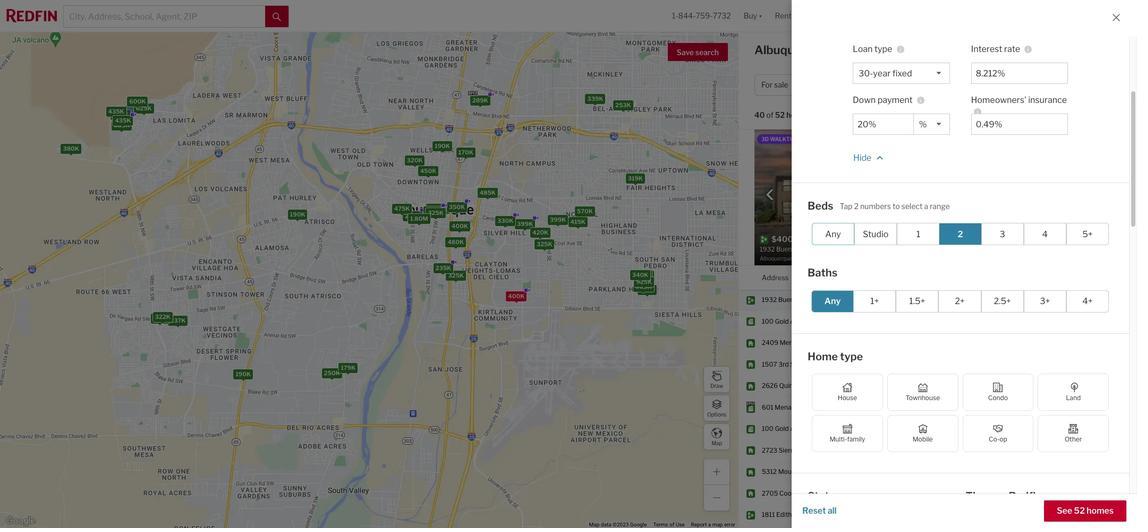Task type: vqa. For each thing, say whether or not it's contained in the screenshot.
3+
yes



Task type: describe. For each thing, give the bounding box(es) containing it.
days for $166
[[1077, 404, 1091, 412]]

237k
[[170, 317, 186, 325]]

253k
[[615, 102, 631, 109]]

3d walkthrough
[[761, 136, 813, 142]]

13 for $322
[[1068, 382, 1075, 390]]

3rd
[[779, 361, 789, 369]]

8 albuquerque from the top
[[827, 490, 865, 498]]

0 horizontal spatial homes
[[786, 111, 810, 120]]

13 for $340
[[1068, 425, 1075, 433]]

rd
[[808, 468, 816, 476]]

sale
[[914, 43, 939, 57]]

down
[[853, 95, 876, 105]]

1.80m
[[410, 215, 428, 223]]

2 down 2.5
[[965, 425, 969, 433]]

$253,000
[[876, 382, 906, 390]]

927
[[992, 425, 1004, 433]]

map button
[[704, 424, 730, 451]]

blvd for se
[[793, 511, 806, 519]]

100 for 100 gold ave sw #309
[[762, 318, 774, 326]]

950k
[[636, 283, 652, 291]]

google
[[630, 522, 647, 528]]

1 vertical spatial a
[[708, 522, 711, 528]]

625k
[[136, 105, 152, 112]]

$166
[[1035, 404, 1051, 412]]

all
[[1023, 80, 1032, 89]]

favorite button checkbox
[[917, 132, 935, 150]]

House checkbox
[[812, 374, 883, 411]]

of for terms
[[670, 522, 674, 528]]

see 52 homes
[[1057, 506, 1114, 517]]

house
[[838, 394, 857, 402]]

5+ checkbox
[[1066, 223, 1109, 245]]

2+ radio
[[939, 290, 981, 313]]

2626
[[762, 382, 778, 390]]

415k
[[570, 219, 585, 226]]

year
[[873, 68, 891, 78]]

$170
[[1035, 447, 1050, 455]]

0 vertical spatial type
[[875, 44, 892, 54]]

2 albuquerque from the top
[[827, 361, 865, 369]]

blvd for ne
[[798, 404, 811, 412]]

523k
[[113, 111, 128, 119]]

2409
[[762, 339, 778, 347]]

2 down mobile checkbox
[[938, 468, 942, 476]]

ave for #309
[[790, 318, 802, 326]]

of for 40
[[766, 111, 774, 120]]

mountain
[[778, 468, 807, 476]]

0+
[[960, 80, 969, 89]]

1 for 900
[[965, 468, 968, 476]]

co-op
[[989, 436, 1007, 444]]

3+ radio
[[1024, 290, 1066, 313]]

0 vertical spatial 435k
[[108, 108, 124, 115]]

$289,000
[[876, 404, 906, 412]]

sw for 2705 coors blvd sw albuquerque
[[813, 490, 824, 498]]

ne for rd
[[817, 468, 826, 476]]

2 left 1,999
[[965, 447, 969, 455]]

nw
[[798, 361, 809, 369]]

5312 mountain rd ne link
[[762, 468, 826, 477]]

1 horizontal spatial 399k
[[550, 216, 566, 224]]

0 horizontal spatial dr
[[798, 447, 805, 455]]

co-
[[989, 436, 1000, 444]]

Studio checkbox
[[855, 223, 897, 245]]

1   text field from the left
[[858, 119, 909, 129]]

2705 coors blvd sw link
[[762, 490, 824, 499]]

City, Address, School, Agent, ZIP search field
[[64, 6, 265, 27]]

status
[[808, 490, 841, 503]]

330k
[[497, 217, 513, 225]]

•
[[1057, 80, 1059, 89]]

photos
[[1054, 113, 1083, 123]]

time on redfin
[[966, 490, 1042, 503]]

30-
[[859, 68, 873, 78]]

hoa
[[946, 201, 960, 209]]

2723 sierra dr ne
[[762, 447, 815, 455]]

coming
[[824, 515, 855, 525]]

2+
[[955, 297, 965, 307]]

1 horizontal spatial 190k
[[290, 211, 305, 218]]

sw for 100 gold ave sw #308 albuquerque
[[803, 425, 814, 433]]

tap 2 numbers to select a range
[[840, 202, 950, 211]]

rate
[[1004, 44, 1020, 54]]

1 vertical spatial 400k
[[508, 293, 525, 300]]

1932
[[762, 296, 777, 304]]

0 vertical spatial 400k
[[452, 223, 468, 230]]

st for nw
[[790, 361, 797, 369]]

2705
[[762, 490, 778, 498]]

1 vertical spatial 435k
[[115, 117, 131, 125]]

time
[[966, 490, 992, 503]]

225k
[[405, 213, 421, 220]]

759-
[[696, 11, 713, 20]]

Multi-family checkbox
[[812, 416, 883, 453]]

$173
[[1035, 490, 1050, 498]]

option group for baths
[[811, 290, 1109, 313]]

3d
[[761, 136, 769, 142]]

4 checkbox
[[1024, 223, 1066, 245]]

16 for $354
[[1068, 468, 1076, 476]]

2 checkbox
[[939, 223, 982, 245]]

1 vertical spatial —
[[1035, 511, 1041, 519]]

insights
[[1035, 46, 1068, 56]]

ne for blvd
[[813, 404, 821, 412]]

other
[[1065, 436, 1082, 444]]

payment
[[878, 95, 913, 105]]

Any radio
[[811, 290, 854, 313]]

#1704
[[823, 404, 842, 412]]

type inside button
[[892, 80, 907, 89]]

Land checkbox
[[1038, 374, 1109, 411]]

52 inside button
[[1074, 506, 1085, 517]]

5312
[[762, 468, 777, 476]]

for sale
[[761, 80, 788, 89]]

any for 1+
[[825, 297, 841, 307]]

insurance
[[1028, 95, 1067, 105]]

100 gold ave sw #308 link
[[762, 425, 832, 434]]

1.5+
[[909, 297, 925, 307]]

1 vertical spatial home
[[808, 350, 838, 363]]

570k
[[577, 208, 593, 215]]

map for map
[[711, 440, 722, 447]]

mervosh
[[780, 339, 806, 347]]

320k
[[407, 157, 423, 164]]

235k
[[436, 265, 451, 272]]

7 albuquerque from the top
[[827, 468, 865, 476]]

©2023
[[613, 522, 629, 528]]

menaul
[[775, 404, 797, 412]]

all filters • 1 button
[[1003, 74, 1071, 96]]

draw
[[710, 383, 723, 389]]

Condo checkbox
[[963, 374, 1034, 411]]

#309
[[815, 318, 832, 326]]

350k
[[449, 203, 465, 211]]

1 inside 1 "option"
[[916, 229, 920, 239]]

1+ radio
[[853, 290, 896, 313]]

2 vertical spatial type
[[840, 350, 863, 363]]

days for $322
[[1077, 382, 1091, 390]]

13 for $166
[[1068, 404, 1075, 412]]

100 gold ave sw #308 albuquerque
[[762, 425, 865, 433]]

gold for 100 gold ave sw #308 albuquerque
[[775, 425, 789, 433]]

1 for 3,816
[[965, 296, 968, 304]]

0 vertical spatial 52
[[775, 111, 785, 120]]

2723 sierra dr ne link
[[762, 447, 817, 456]]

0 horizontal spatial 399k
[[517, 221, 533, 228]]

map for map data ©2023 google
[[589, 522, 600, 528]]

location
[[827, 273, 855, 282]]

3 checkbox
[[981, 223, 1024, 245]]

4 albuquerque from the top
[[827, 404, 865, 412]]

st for ne
[[801, 382, 808, 390]]

google image
[[3, 515, 38, 529]]

loan
[[853, 44, 873, 54]]

13 days for $166
[[1068, 404, 1091, 412]]

recommended button
[[841, 110, 905, 120]]

40 of 52 homes
[[755, 111, 810, 120]]

townhouse
[[906, 394, 940, 402]]

walkthrough
[[770, 136, 813, 142]]

Mobile checkbox
[[887, 416, 958, 453]]

16 days for $173
[[1068, 490, 1091, 498]]

address button
[[762, 266, 789, 290]]

0 vertical spatial dr
[[815, 296, 822, 304]]

2 inside button
[[939, 80, 943, 89]]

1 340k from the left
[[634, 272, 650, 279]]

$105
[[1035, 296, 1051, 304]]

coors
[[779, 490, 797, 498]]

days for $340
[[1077, 425, 1091, 433]]

submit search image
[[273, 13, 281, 21]]

1 albuquerque from the top
[[827, 296, 865, 304]]

to
[[893, 202, 900, 211]]



Task type: locate. For each thing, give the bounding box(es) containing it.
nm
[[832, 43, 852, 57]]

st right 3rd
[[790, 361, 797, 369]]

2 right tap on the right top of page
[[854, 202, 859, 211]]

1 vertical spatial favorite this home image
[[1113, 487, 1125, 499]]

0 horizontal spatial of
[[670, 522, 674, 528]]

435k down "600k" at the top left of the page
[[115, 117, 131, 125]]

1 vertical spatial 16 days
[[1068, 490, 1091, 498]]

1 vertical spatial se
[[808, 511, 816, 519]]

2 down townhouse
[[938, 404, 942, 412]]

100
[[762, 318, 774, 326], [762, 425, 774, 433]]

map left "data"
[[589, 522, 600, 528]]

sw for 2409 mervosh pl sw
[[814, 339, 825, 347]]

2 horizontal spatial 190k
[[435, 142, 450, 150]]

0 vertical spatial 13
[[1068, 382, 1075, 390]]

0 horizontal spatial 190k
[[236, 371, 251, 378]]

days right 17
[[1076, 511, 1090, 519]]

1
[[1061, 80, 1064, 89], [916, 229, 920, 239], [965, 296, 968, 304], [965, 468, 968, 476], [965, 490, 968, 498]]

  text field
[[976, 68, 1063, 78]]

1 vertical spatial ave
[[790, 425, 802, 433]]

2 340k from the left
[[632, 272, 648, 279]]

17
[[1068, 511, 1075, 519]]

13 days for $340
[[1068, 425, 1091, 433]]

3 13 from the top
[[1068, 425, 1075, 433]]

days
[[1074, 296, 1088, 304], [1077, 382, 1091, 390], [1077, 404, 1091, 412], [1077, 425, 1091, 433], [1077, 447, 1091, 455], [1077, 468, 1091, 476], [1077, 490, 1091, 498], [1076, 511, 1090, 519]]

450k
[[420, 167, 436, 175]]

0 horizontal spatial st
[[790, 361, 797, 369]]

1 favorite this home image from the top
[[1113, 465, 1125, 478]]

1,745
[[992, 404, 1008, 412]]

13 days up land
[[1068, 382, 1091, 390]]

ne inside 2723 sierra dr ne link
[[806, 447, 815, 455]]

ne for st
[[809, 382, 818, 390]]

399k left 415k
[[550, 216, 566, 224]]

1 vertical spatial 52
[[1074, 506, 1085, 517]]

1 checkbox
[[897, 223, 940, 245]]

1 horizontal spatial —
[[1035, 511, 1041, 519]]

homes up walkthrough
[[786, 111, 810, 120]]

1 16 days from the top
[[1068, 468, 1091, 476]]

home down pl on the right bottom of page
[[808, 350, 838, 363]]

339k
[[587, 95, 603, 103]]

$322
[[1035, 382, 1051, 390]]

gold down buena
[[775, 318, 789, 326]]

ave for #308
[[790, 425, 802, 433]]

1 horizontal spatial st
[[801, 382, 808, 390]]

sw left #308
[[803, 425, 814, 433]]

days right 14
[[1077, 447, 1091, 455]]

2 16 days from the top
[[1068, 490, 1091, 498]]

2 vertical spatial 190k
[[236, 371, 251, 378]]

fixed
[[892, 68, 912, 78]]

report
[[691, 522, 707, 528]]

1 right •
[[1061, 80, 1064, 89]]

map region
[[0, 7, 827, 529]]

1 for 1,100
[[965, 490, 968, 498]]

1811
[[762, 511, 775, 519]]

options
[[707, 412, 726, 418]]

condo
[[988, 394, 1008, 402]]

home type down 30-year fixed on the right top
[[869, 80, 907, 89]]

mobile
[[913, 436, 933, 444]]

2 gold from the top
[[775, 425, 789, 433]]

2723
[[762, 447, 777, 455]]

1+
[[870, 297, 879, 307]]

1 vertical spatial dr
[[798, 447, 805, 455]]

399k
[[550, 216, 566, 224], [517, 221, 533, 228]]

photo of 1932 buena vista dr se, albuquerque, nm 87106 image
[[755, 130, 938, 266]]

0 vertical spatial gold
[[775, 318, 789, 326]]

type
[[875, 44, 892, 54], [892, 80, 907, 89], [840, 350, 863, 363]]

16 days up see 52 homes
[[1068, 490, 1091, 498]]

1 horizontal spatial homes
[[1087, 506, 1114, 517]]

homes right 17
[[1087, 506, 1114, 517]]

ave down the 601 menaul blvd ne #1704 link
[[790, 425, 802, 433]]

homes inside see 52 homes button
[[1087, 506, 1114, 517]]

5
[[1068, 296, 1073, 304]]

map inside button
[[711, 440, 722, 447]]

days up land
[[1077, 382, 1091, 390]]

multi-family
[[830, 436, 865, 444]]

1 ave from the top
[[790, 318, 802, 326]]

  text field
[[858, 119, 909, 129], [976, 119, 1063, 129]]

0 vertical spatial 190k
[[435, 142, 450, 150]]

blvd right "menaul"
[[798, 404, 811, 412]]

1 down select
[[916, 229, 920, 239]]

13 down land
[[1068, 404, 1075, 412]]

1 vertical spatial option group
[[811, 290, 1109, 313]]

2 vertical spatial 13 days
[[1068, 425, 1091, 433]]

ne left #1704
[[813, 404, 821, 412]]

2 vertical spatial blvd
[[793, 511, 806, 519]]

previous button image
[[765, 189, 775, 200]]

save search button
[[668, 43, 728, 61]]

map down the options
[[711, 440, 722, 447]]

0 vertical spatial ave
[[790, 318, 802, 326]]

ne for dr
[[806, 447, 815, 455]]

3+
[[1040, 297, 1050, 307]]

dr
[[815, 296, 822, 304], [798, 447, 805, 455]]

2 down hoa
[[958, 229, 963, 239]]

blvd right coors on the bottom of page
[[799, 490, 812, 498]]

2.5+
[[994, 297, 1011, 307]]

home type inside home type button
[[869, 80, 907, 89]]

ne inside the 601 menaul blvd ne #1704 link
[[813, 404, 821, 412]]

5 days
[[1068, 296, 1088, 304]]

0 vertical spatial 100
[[762, 318, 774, 326]]

1 vertical spatial st
[[801, 382, 808, 390]]

Other checkbox
[[1038, 416, 1109, 453]]

0 vertical spatial homes
[[786, 111, 810, 120]]

0 vertical spatial st
[[790, 361, 797, 369]]

dr right "vista"
[[815, 296, 822, 304]]

0 vertical spatial favorite this home image
[[1113, 465, 1125, 478]]

2 inside map region
[[429, 205, 432, 213]]

type up the house checkbox
[[840, 350, 863, 363]]

address
[[762, 273, 789, 282]]

601
[[762, 404, 773, 412]]

Co-op checkbox
[[963, 416, 1034, 453]]

se right "vista"
[[824, 296, 832, 304]]

  text field down down payment
[[858, 119, 909, 129]]

1 100 from the top
[[762, 318, 774, 326]]

for sale button
[[755, 74, 808, 96]]

2 left 2+
[[938, 296, 942, 304]]

13
[[1068, 382, 1075, 390], [1068, 404, 1075, 412], [1068, 425, 1075, 433]]

ave down 1932 buena vista dr se link
[[790, 318, 802, 326]]

0 horizontal spatial se
[[808, 511, 816, 519]]

0 horizontal spatial home
[[808, 350, 838, 363]]

report a map error
[[691, 522, 735, 528]]

days for $354
[[1077, 468, 1091, 476]]

13 up other
[[1068, 425, 1075, 433]]

0 vertical spatial blvd
[[798, 404, 811, 412]]

market insights
[[1004, 46, 1068, 56]]

any down tap on the right top of page
[[825, 229, 841, 239]]

days down 14 days
[[1077, 468, 1091, 476]]

1 vertical spatial gold
[[775, 425, 789, 433]]

multi-
[[830, 436, 847, 444]]

1 horizontal spatial dr
[[815, 296, 822, 304]]

blvd for sw
[[799, 490, 812, 498]]

30-year fixed
[[859, 68, 912, 78]]

2   text field from the left
[[976, 119, 1063, 129]]

170k
[[458, 149, 473, 156]]

0 horizontal spatial 400k
[[452, 223, 468, 230]]

home
[[869, 80, 890, 89], [808, 350, 838, 363]]

sw left #309
[[803, 318, 814, 326]]

4+ radio
[[1066, 290, 1109, 313]]

250k
[[324, 370, 340, 377]]

2.5+ radio
[[981, 290, 1024, 313]]

2 bd / 0+ ba
[[939, 80, 979, 89]]

1 13 days from the top
[[1068, 382, 1091, 390]]

1 left 1,100
[[965, 490, 968, 498]]

1 horizontal spatial se
[[824, 296, 832, 304]]

1 up time
[[965, 468, 968, 476]]

0 vertical spatial 13 days
[[1068, 382, 1091, 390]]

0 vertical spatial a
[[924, 202, 928, 211]]

1 vertical spatial 13 days
[[1068, 404, 1091, 412]]

market insights link
[[1004, 35, 1068, 58]]

16 for $173
[[1068, 490, 1076, 498]]

— down "600k" at the top left of the page
[[127, 107, 132, 114]]

0 vertical spatial se
[[824, 296, 832, 304]]

1 vertical spatial any
[[825, 297, 841, 307]]

1 vertical spatial blvd
[[799, 490, 812, 498]]

0 vertical spatial 16
[[1068, 468, 1076, 476]]

3,816
[[992, 296, 1009, 304]]

sw right pl on the right bottom of page
[[814, 339, 825, 347]]

list box
[[966, 509, 1113, 529]]

0 vertical spatial option group
[[812, 223, 1109, 245]]

900
[[992, 468, 1005, 476]]

1 inside the all filters • 1 button
[[1061, 80, 1064, 89]]

home inside button
[[869, 80, 890, 89]]

numbers
[[860, 202, 891, 211]]

reset all button
[[802, 501, 837, 522]]

435k up 630k
[[108, 108, 124, 115]]

0 horizontal spatial 52
[[775, 111, 785, 120]]

se
[[824, 296, 832, 304], [808, 511, 816, 519]]

days up other
[[1077, 425, 1091, 433]]

1 vertical spatial 13
[[1068, 404, 1075, 412]]

1 vertical spatial map
[[589, 522, 600, 528]]

1 vertical spatial 190k
[[290, 211, 305, 218]]

0 horizontal spatial —
[[127, 107, 132, 114]]

favorite this home image
[[1113, 465, 1125, 478], [1113, 487, 1125, 499]]

1 vertical spatial homes
[[1087, 506, 1114, 517]]

interest
[[971, 44, 1002, 54]]

see 52 homes button
[[1044, 501, 1127, 522]]

1932 buena vista dr se link
[[762, 296, 832, 305]]

1 vertical spatial 100
[[762, 425, 774, 433]]

2 16 from the top
[[1068, 490, 1076, 498]]

vista
[[799, 296, 814, 304]]

$319,000
[[876, 468, 905, 476]]

1-
[[672, 11, 678, 20]]

0 horizontal spatial   text field
[[858, 119, 909, 129]]

favorite button image
[[917, 132, 935, 150]]

type left for
[[875, 44, 892, 54]]

days up see 52 homes
[[1077, 490, 1091, 498]]

1811 edith blvd se
[[762, 511, 816, 519]]

400k
[[452, 223, 468, 230], [508, 293, 525, 300]]

sierra
[[779, 447, 796, 455]]

days for $105
[[1074, 296, 1088, 304]]

gold for 100 gold ave sw #309
[[775, 318, 789, 326]]

Townhouse checkbox
[[887, 374, 958, 411]]

0 horizontal spatial map
[[589, 522, 600, 528]]

100 for 100 gold ave sw #308 albuquerque
[[762, 425, 774, 433]]

of right 40
[[766, 111, 774, 120]]

option group for home type
[[812, 374, 1109, 453]]

1 vertical spatial 16
[[1068, 490, 1076, 498]]

0 vertical spatial of
[[766, 111, 774, 120]]

any up #309
[[825, 297, 841, 307]]

52 right 40
[[775, 111, 785, 120]]

2 13 from the top
[[1068, 404, 1075, 412]]

favorite this home image for $173
[[1113, 487, 1125, 499]]

485k
[[480, 189, 496, 197]]

studio
[[863, 229, 889, 239]]

16 days
[[1068, 468, 1091, 476], [1068, 490, 1091, 498]]

a left range
[[924, 202, 928, 211]]

9 albuquerque from the top
[[827, 511, 865, 519]]

1 horizontal spatial   text field
[[976, 119, 1063, 129]]

ne down nw
[[809, 382, 818, 390]]

6 albuquerque from the top
[[827, 447, 865, 455]]

2 vertical spatial option group
[[812, 374, 1109, 453]]

ne right rd
[[817, 468, 826, 476]]

favorite this home image
[[1113, 508, 1125, 521]]

13 up land
[[1068, 382, 1075, 390]]

100 down 601
[[762, 425, 774, 433]]

1 16 from the top
[[1068, 468, 1076, 476]]

blvd right edith
[[793, 511, 806, 519]]

all filters • 1
[[1023, 80, 1064, 89]]

100 inside 100 gold ave sw #309 link
[[762, 318, 774, 326]]

2 100 from the top
[[762, 425, 774, 433]]

7732
[[713, 11, 731, 20]]

  text field down homeowners' insurance
[[976, 119, 1063, 129]]

0 vertical spatial map
[[711, 440, 722, 447]]

dr right the sierra
[[798, 447, 805, 455]]

ne inside '2626 quincy st ne' link
[[809, 382, 818, 390]]

home down year
[[869, 80, 890, 89]]

type down fixed
[[892, 80, 907, 89]]

2 vertical spatial 13
[[1068, 425, 1075, 433]]

0 horizontal spatial a
[[708, 522, 711, 528]]

52 right see
[[1074, 506, 1085, 517]]

13 days down land
[[1068, 404, 1091, 412]]

2 bd / 0+ ba button
[[932, 74, 999, 96]]

remove 2 bd / 0+ ba image
[[985, 82, 991, 88]]

search
[[695, 48, 719, 57]]

4+
[[1083, 297, 1093, 307]]

0 vertical spatial any
[[825, 229, 841, 239]]

1 vertical spatial home type
[[808, 350, 863, 363]]

days right 5 at the right bottom
[[1074, 296, 1088, 304]]

1.5+ radio
[[896, 290, 939, 313]]

1 horizontal spatial 52
[[1074, 506, 1085, 517]]

1 horizontal spatial home
[[869, 80, 890, 89]]

17 days
[[1068, 511, 1090, 519]]

16 down 14
[[1068, 468, 1076, 476]]

1-844-759-7732
[[672, 11, 731, 20]]

homeowners'
[[971, 95, 1027, 105]]

— down $173
[[1035, 511, 1041, 519]]

1 horizontal spatial map
[[711, 440, 722, 447]]

photos button
[[1052, 113, 1095, 128]]

2409 mervosh pl sw
[[762, 339, 825, 347]]

sw for 100 gold ave sw #309
[[803, 318, 814, 326]]

error
[[724, 522, 735, 528]]

0 horizontal spatial home type
[[808, 350, 863, 363]]

2 ave from the top
[[790, 425, 802, 433]]

se left all
[[808, 511, 816, 519]]

ave
[[790, 318, 802, 326], [790, 425, 802, 433]]

gold down "menaul"
[[775, 425, 789, 433]]

190k
[[435, 142, 450, 150], [290, 211, 305, 218], [236, 371, 251, 378]]

16 days down 14 days
[[1068, 468, 1091, 476]]

2 left "bd"
[[939, 80, 943, 89]]

days down land
[[1077, 404, 1091, 412]]

days for $170
[[1077, 447, 1091, 455]]

1 horizontal spatial a
[[924, 202, 928, 211]]

13 days up other
[[1068, 425, 1091, 433]]

1 vertical spatial type
[[892, 80, 907, 89]]

on
[[994, 490, 1006, 503]]

interest rate
[[971, 44, 1020, 54]]

edith
[[776, 511, 792, 519]]

for
[[761, 80, 773, 89]]

16 days for $354
[[1068, 468, 1091, 476]]

soon
[[856, 515, 876, 525]]

option group
[[812, 223, 1109, 245], [811, 290, 1109, 313], [812, 374, 1109, 453]]

1 horizontal spatial 400k
[[508, 293, 525, 300]]

2 units
[[429, 205, 448, 213]]

days for $173
[[1077, 490, 1091, 498]]

0 vertical spatial home type
[[869, 80, 907, 89]]

any for studio
[[825, 229, 841, 239]]

2 left time
[[938, 490, 942, 498]]

13 days for $322
[[1068, 382, 1091, 390]]

0 vertical spatial —
[[127, 107, 132, 114]]

sw up reset all
[[813, 490, 824, 498]]

favorite this home image for $354
[[1113, 465, 1125, 478]]

2 right $339,000
[[938, 447, 942, 455]]

16 up see
[[1068, 490, 1076, 498]]

100 down "1932"
[[762, 318, 774, 326]]

2 13 days from the top
[[1068, 404, 1091, 412]]

3 13 days from the top
[[1068, 425, 1091, 433]]

3 albuquerque from the top
[[827, 382, 865, 390]]

2 left 'units'
[[429, 205, 432, 213]]

1 right 2+
[[965, 296, 968, 304]]

albuquerque,
[[755, 43, 829, 57]]

home type down pl on the right bottom of page
[[808, 350, 863, 363]]

st right quincy
[[801, 382, 808, 390]]

844-
[[678, 11, 696, 20]]

a left map
[[708, 522, 711, 528]]

— inside map region
[[127, 107, 132, 114]]

1 gold from the top
[[775, 318, 789, 326]]

2 inside checkbox
[[958, 229, 963, 239]]

0 vertical spatial home
[[869, 80, 890, 89]]

option group containing house
[[812, 374, 1109, 453]]

options button
[[704, 395, 730, 422]]

601 menaul blvd ne #1704 link
[[762, 404, 842, 413]]

399k up 420k
[[517, 221, 533, 228]]

785
[[992, 382, 1004, 390]]

ne up rd
[[806, 447, 815, 455]]

0 vertical spatial 16 days
[[1068, 468, 1091, 476]]

land
[[1066, 394, 1081, 402]]

2 favorite this home image from the top
[[1113, 487, 1125, 499]]

gold inside 100 gold ave sw #309 link
[[775, 318, 789, 326]]

5 albuquerque from the top
[[827, 425, 865, 433]]

of left "use"
[[670, 522, 674, 528]]

1 vertical spatial of
[[670, 522, 674, 528]]

1 horizontal spatial home type
[[869, 80, 907, 89]]

1 horizontal spatial of
[[766, 111, 774, 120]]

sw
[[803, 318, 814, 326], [814, 339, 825, 347], [803, 425, 814, 433], [813, 490, 824, 498]]

1 13 from the top
[[1068, 382, 1075, 390]]

Any checkbox
[[812, 223, 855, 245]]

bd
[[945, 80, 954, 89]]

480k
[[448, 238, 464, 246]]



